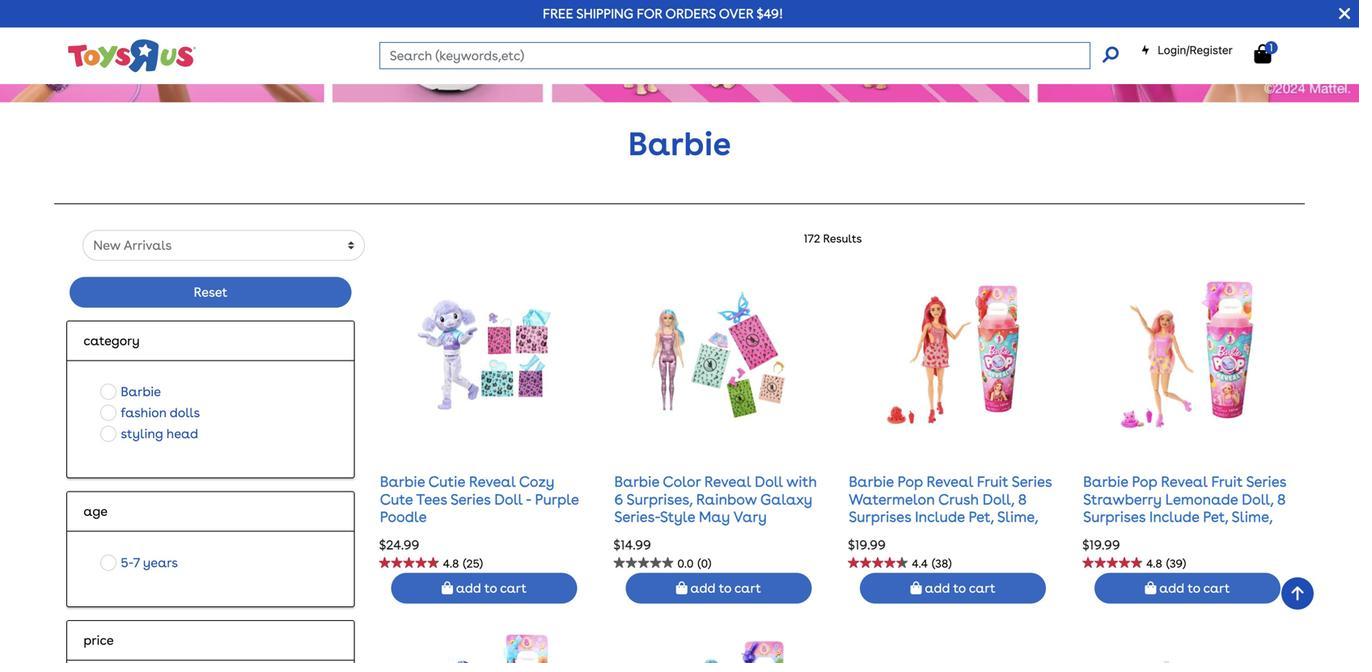 Task type: describe. For each thing, give the bounding box(es) containing it.
fashion dolls
[[121, 405, 200, 421]]

slime, for lemonade
[[1232, 508, 1273, 526]]

vary
[[734, 508, 767, 526]]

color inside barbie color reveal doll with 6 surprises, rainbow galaxy series-style may vary
[[663, 474, 701, 491]]

(0)
[[698, 557, 711, 571]]

years
[[143, 555, 178, 571]]

(25)
[[463, 557, 483, 571]]

barbie pop reveal fruit series grape fizz doll, 8 surprises include pet, slime, scent & color change image
[[652, 628, 785, 663]]

free shipping for orders over $49!
[[543, 6, 783, 21]]

cutie
[[428, 474, 465, 491]]

barbie cutie reveal cozy cute tees series doll - purple poodle link
[[380, 474, 579, 526]]

$19.99 for barbie pop reveal fruit series watermelon crush doll, 8 surprises include pet, slime, scent & color change
[[848, 537, 886, 553]]

8 for barbie pop reveal fruit series strawberry lemonade doll, 8 surprises include pet, slime, scent & color change
[[1277, 491, 1286, 508]]

barbie for tees
[[380, 474, 425, 491]]

login/register
[[1158, 43, 1233, 57]]

0.0 (0)
[[678, 557, 711, 571]]

5-7 years button
[[96, 552, 183, 573]]

barbie for watermelon
[[849, 474, 894, 491]]

surprises for watermelon
[[849, 508, 911, 526]]

add for barbie cutie reveal cozy cute tees series doll - purple poodle
[[456, 581, 481, 596]]

(38)
[[932, 557, 952, 571]]

close button image
[[1339, 5, 1350, 23]]

to for barbie pop reveal fruit series watermelon crush doll, 8 surprises include pet, slime, scent & color change
[[953, 581, 966, 596]]

reveal for series
[[469, 474, 516, 491]]

add for barbie pop reveal fruit series strawberry lemonade doll, 8 surprises include pet, slime, scent & color change
[[1160, 581, 1185, 596]]

slime, for crush
[[997, 508, 1038, 526]]

styling head
[[121, 426, 198, 442]]

1 link
[[1254, 41, 1288, 64]]

for
[[637, 6, 662, 21]]

6
[[614, 491, 623, 508]]

barbie pop reveal fruit series watermelon crush doll, 8 surprises include pet, slime, scent & color change link
[[849, 474, 1052, 543]]

barbie pop reveal fruit series fruit punch doll, 8 surprises include pet, slime, scent & color change image
[[418, 628, 551, 663]]

series for barbie pop reveal fruit series watermelon crush doll, 8 surprises include pet, slime, scent & color change
[[1012, 474, 1052, 491]]

172 results
[[804, 232, 862, 246]]

add for barbie color reveal doll with 6 surprises, rainbow galaxy series-style may vary
[[691, 581, 716, 596]]

doll, for crush
[[983, 491, 1015, 508]]

include for crush
[[915, 508, 965, 526]]

reset button
[[70, 277, 352, 308]]

add to cart button for barbie pop reveal fruit series strawberry lemonade doll, 8 surprises include pet, slime, scent & color change
[[1095, 573, 1281, 604]]

add for barbie pop reveal fruit series watermelon crush doll, 8 surprises include pet, slime, scent & color change
[[925, 581, 950, 596]]

barbie color reveal doll with 6 surprises, rainbow galaxy series-style may vary
[[614, 474, 817, 526]]

to for barbie pop reveal fruit series strawberry lemonade doll, 8 surprises include pet, slime, scent & color change
[[1188, 581, 1201, 596]]

free shipping for orders over $49! link
[[543, 6, 783, 21]]

age element
[[84, 502, 338, 522]]

dolls
[[170, 405, 200, 421]]

add to cart for barbie cutie reveal cozy cute tees series doll - purple poodle
[[453, 581, 527, 596]]

reset
[[194, 285, 228, 300]]

cart for barbie pop reveal fruit series strawberry lemonade doll, 8 surprises include pet, slime, scent & color change
[[1204, 581, 1230, 596]]

5-
[[121, 555, 133, 571]]

hatch gather egg farm playset image
[[1121, 628, 1254, 663]]

reveal for surprises,
[[705, 474, 751, 491]]

reveal for lemonade
[[1161, 474, 1208, 491]]

free
[[543, 6, 573, 21]]

age
[[84, 504, 108, 520]]

-
[[526, 491, 531, 508]]

barbie cutie reveal cozy cute tees series doll - purple poodle image
[[418, 274, 551, 436]]

shopping bag image inside 1 link
[[1254, 44, 1271, 64]]

may
[[699, 508, 730, 526]]

add to cart for barbie color reveal doll with 6 surprises, rainbow galaxy series-style may vary
[[688, 581, 761, 596]]

4.8 (25)
[[443, 557, 483, 571]]

reveal for crush
[[927, 474, 973, 491]]

4.8 (39)
[[1147, 557, 1186, 571]]

1 vertical spatial shopping bag image
[[676, 582, 688, 595]]

barbie inside button
[[121, 384, 161, 400]]

barbie for strawberry
[[1083, 474, 1128, 491]]

price
[[84, 633, 114, 648]]

fruit for lemonade
[[1212, 474, 1243, 491]]

strawberry
[[1083, 491, 1162, 508]]

pop for strawberry
[[1132, 474, 1157, 491]]

galaxy
[[760, 491, 812, 508]]

172
[[804, 232, 820, 246]]

$14.99
[[614, 537, 651, 553]]

include for lemonade
[[1150, 508, 1200, 526]]

shopping bag image for barbie cutie reveal cozy cute tees series doll - purple poodle
[[442, 582, 453, 595]]

styling
[[121, 426, 163, 442]]

to for barbie color reveal doll with 6 surprises, rainbow galaxy series-style may vary
[[719, 581, 732, 596]]

surprises,
[[627, 491, 693, 508]]

scent for barbie pop reveal fruit series watermelon crush doll, 8 surprises include pet, slime, scent & color change
[[849, 526, 887, 543]]

surprises for strawberry
[[1083, 508, 1146, 526]]

over
[[719, 6, 754, 21]]

8 for barbie pop reveal fruit series watermelon crush doll, 8 surprises include pet, slime, scent & color change
[[1018, 491, 1027, 508]]

barbie pop reveal fruit series strawberry lemonade doll, 8 surprises include pet, slime, scent & color change image
[[1121, 274, 1254, 436]]

watermelon
[[849, 491, 935, 508]]

tees
[[416, 491, 447, 508]]

Enter Keyword or Item No. search field
[[379, 42, 1091, 69]]

series for barbie pop reveal fruit series strawberry lemonade doll, 8 surprises include pet, slime, scent & color change
[[1246, 474, 1287, 491]]

category
[[84, 333, 140, 349]]



Task type: vqa. For each thing, say whether or not it's contained in the screenshot.


Task type: locate. For each thing, give the bounding box(es) containing it.
slime, inside barbie pop reveal fruit series watermelon crush doll, 8 surprises include pet, slime, scent & color change $19.99
[[997, 508, 1038, 526]]

4 add to cart button from the left
[[1095, 573, 1281, 604]]

2 pop from the left
[[1132, 474, 1157, 491]]

orders
[[665, 6, 716, 21]]

8 right the crush
[[1018, 491, 1027, 508]]

barbie for 6
[[614, 474, 659, 491]]

barbie pop reveal fruit series watermelon crush doll, 8 surprises include pet, slime, scent & color change image
[[887, 274, 1020, 436]]

include inside barbie pop reveal fruit series watermelon crush doll, 8 surprises include pet, slime, scent & color change $19.99
[[915, 508, 965, 526]]

1 horizontal spatial include
[[1150, 508, 1200, 526]]

add to cart button
[[391, 573, 577, 604], [626, 573, 812, 604], [860, 573, 1046, 604], [1095, 573, 1281, 604]]

2 slime, from the left
[[1232, 508, 1273, 526]]

2 fruit from the left
[[1212, 474, 1243, 491]]

barbie button
[[96, 382, 166, 403]]

barbie inside barbie color reveal doll with 6 surprises, rainbow galaxy series-style may vary
[[614, 474, 659, 491]]

shopping bag image
[[442, 582, 453, 595], [911, 582, 922, 595], [1145, 582, 1156, 595]]

2 add from the left
[[691, 581, 716, 596]]

surprises inside barbie pop reveal fruit series watermelon crush doll, 8 surprises include pet, slime, scent & color change $19.99
[[849, 508, 911, 526]]

1 reveal from the left
[[469, 474, 516, 491]]

1 horizontal spatial doll,
[[1242, 491, 1274, 508]]

reveal left cozy
[[469, 474, 516, 491]]

2 cart from the left
[[735, 581, 761, 596]]

cart for barbie pop reveal fruit series watermelon crush doll, 8 surprises include pet, slime, scent & color change
[[969, 581, 996, 596]]

8 right lemonade
[[1277, 491, 1286, 508]]

color up 4.4
[[904, 526, 942, 543]]

add to cart down the (39)
[[1156, 581, 1230, 596]]

add to cart button down the (39)
[[1095, 573, 1281, 604]]

fashion dolls button
[[96, 403, 205, 424]]

0 horizontal spatial scent
[[849, 526, 887, 543]]

4 reveal from the left
[[1161, 474, 1208, 491]]

slime, inside barbie pop reveal fruit series strawberry lemonade doll, 8 surprises include pet, slime, scent & color change $19.99
[[1232, 508, 1273, 526]]

lemonade
[[1166, 491, 1238, 508]]

barbie cutie reveal cozy cute tees series doll - purple poodle
[[380, 474, 579, 526]]

& for strawberry
[[1125, 526, 1135, 543]]

8 inside barbie pop reveal fruit series watermelon crush doll, 8 surprises include pet, slime, scent & color change $19.99
[[1018, 491, 1027, 508]]

to
[[484, 581, 497, 596], [719, 581, 732, 596], [953, 581, 966, 596], [1188, 581, 1201, 596]]

doll, right lemonade
[[1242, 491, 1274, 508]]

color up 4.8 (39)
[[1139, 526, 1177, 543]]

1 shopping bag image from the left
[[442, 582, 453, 595]]

1 horizontal spatial surprises
[[1083, 508, 1146, 526]]

1 $19.99 from the left
[[848, 537, 886, 553]]

1 4.8 from the left
[[443, 557, 459, 571]]

scent down the watermelon
[[849, 526, 887, 543]]

fruit for crush
[[977, 474, 1009, 491]]

2 shopping bag image from the left
[[911, 582, 922, 595]]

& for watermelon
[[891, 526, 901, 543]]

pop for watermelon
[[898, 474, 923, 491]]

1 horizontal spatial 4.8
[[1147, 557, 1163, 571]]

1 horizontal spatial pop
[[1132, 474, 1157, 491]]

doll inside barbie color reveal doll with 6 surprises, rainbow galaxy series-style may vary
[[755, 474, 783, 491]]

login/register button
[[1141, 42, 1233, 58]]

fruit up the crush
[[977, 474, 1009, 491]]

doll, for lemonade
[[1242, 491, 1274, 508]]

category element
[[84, 332, 338, 351]]

7
[[133, 555, 140, 571]]

4 add from the left
[[1160, 581, 1185, 596]]

add to cart button down (38)
[[860, 573, 1046, 604]]

color inside barbie pop reveal fruit series watermelon crush doll, 8 surprises include pet, slime, scent & color change $19.99
[[904, 526, 942, 543]]

doll up "galaxy"
[[755, 474, 783, 491]]

fruit up lemonade
[[1212, 474, 1243, 491]]

4.8 for barbie cutie reveal cozy cute tees series doll - purple poodle
[[443, 557, 459, 571]]

color inside barbie pop reveal fruit series strawberry lemonade doll, 8 surprises include pet, slime, scent & color change $19.99
[[1139, 526, 1177, 543]]

& inside barbie pop reveal fruit series watermelon crush doll, 8 surprises include pet, slime, scent & color change $19.99
[[891, 526, 901, 543]]

scent inside barbie pop reveal fruit series watermelon crush doll, 8 surprises include pet, slime, scent & color change $19.99
[[849, 526, 887, 543]]

0 horizontal spatial doll,
[[983, 491, 1015, 508]]

fruit inside barbie pop reveal fruit series watermelon crush doll, 8 surprises include pet, slime, scent & color change $19.99
[[977, 474, 1009, 491]]

reveal up rainbow
[[705, 474, 751, 491]]

2 $19.99 from the left
[[1083, 537, 1120, 553]]

add to cart
[[453, 581, 527, 596], [688, 581, 761, 596], [922, 581, 996, 596], [1156, 581, 1230, 596]]

crush
[[938, 491, 979, 508]]

1 change from the left
[[946, 526, 1001, 543]]

barbie pop reveal fruit series strawberry lemonade doll, 8 surprises include pet, slime, scent & color change $19.99
[[1083, 474, 1287, 553]]

doll, right the crush
[[983, 491, 1015, 508]]

barbie pop reveal fruit series strawberry lemonade doll, 8 surprises include pet, slime, scent & color change link
[[1083, 474, 1287, 543]]

4 add to cart from the left
[[1156, 581, 1230, 596]]

pop inside barbie pop reveal fruit series strawberry lemonade doll, 8 surprises include pet, slime, scent & color change $19.99
[[1132, 474, 1157, 491]]

8 inside barbie pop reveal fruit series strawberry lemonade doll, 8 surprises include pet, slime, scent & color change $19.99
[[1277, 491, 1286, 508]]

include down lemonade
[[1150, 508, 1200, 526]]

$19.99
[[848, 537, 886, 553], [1083, 537, 1120, 553]]

1 & from the left
[[891, 526, 901, 543]]

add to cart for barbie pop reveal fruit series strawberry lemonade doll, 8 surprises include pet, slime, scent & color change
[[1156, 581, 1230, 596]]

0 horizontal spatial 4.8
[[443, 557, 459, 571]]

pet, inside barbie pop reveal fruit series strawberry lemonade doll, 8 surprises include pet, slime, scent & color change $19.99
[[1203, 508, 1228, 526]]

0 horizontal spatial slime,
[[997, 508, 1038, 526]]

1 surprises from the left
[[849, 508, 911, 526]]

change inside barbie pop reveal fruit series watermelon crush doll, 8 surprises include pet, slime, scent & color change $19.99
[[946, 526, 1001, 543]]

change
[[946, 526, 1001, 543], [1180, 526, 1235, 543]]

1 horizontal spatial slime,
[[1232, 508, 1273, 526]]

surprises down strawberry
[[1083, 508, 1146, 526]]

1 pet, from the left
[[969, 508, 994, 526]]

3 add to cart button from the left
[[860, 573, 1046, 604]]

3 add from the left
[[925, 581, 950, 596]]

2 add to cart button from the left
[[626, 573, 812, 604]]

$19.99 for barbie pop reveal fruit series strawberry lemonade doll, 8 surprises include pet, slime, scent & color change
[[1083, 537, 1120, 553]]

0 horizontal spatial include
[[915, 508, 965, 526]]

3 cart from the left
[[969, 581, 996, 596]]

0.0
[[678, 557, 694, 571]]

add to cart down (25)
[[453, 581, 527, 596]]

shopping bag image for barbie pop reveal fruit series watermelon crush doll, 8 surprises include pet, slime, scent & color change
[[911, 582, 922, 595]]

price element
[[84, 631, 338, 650]]

0 horizontal spatial change
[[946, 526, 1001, 543]]

shopping bag image for barbie pop reveal fruit series strawberry lemonade doll, 8 surprises include pet, slime, scent & color change
[[1145, 582, 1156, 595]]

1 horizontal spatial doll
[[755, 474, 783, 491]]

series inside barbie pop reveal fruit series watermelon crush doll, 8 surprises include pet, slime, scent & color change $19.99
[[1012, 474, 1052, 491]]

0 horizontal spatial 8
[[1018, 491, 1027, 508]]

fashion
[[121, 405, 167, 421]]

doll, inside barbie pop reveal fruit series strawberry lemonade doll, 8 surprises include pet, slime, scent & color change $19.99
[[1242, 491, 1274, 508]]

1 8 from the left
[[1018, 491, 1027, 508]]

reveal inside barbie cutie reveal cozy cute tees series doll - purple poodle
[[469, 474, 516, 491]]

reveal inside barbie color reveal doll with 6 surprises, rainbow galaxy series-style may vary
[[705, 474, 751, 491]]

3 to from the left
[[953, 581, 966, 596]]

$19.99 down strawberry
[[1083, 537, 1120, 553]]

2 8 from the left
[[1277, 491, 1286, 508]]

barbie inside barbie pop reveal fruit series watermelon crush doll, 8 surprises include pet, slime, scent & color change $19.99
[[849, 474, 894, 491]]

4.4 (38)
[[912, 557, 952, 571]]

barbie inside barbie cutie reveal cozy cute tees series doll - purple poodle
[[380, 474, 425, 491]]

2 add to cart from the left
[[688, 581, 761, 596]]

1 pop from the left
[[898, 474, 923, 491]]

2 pet, from the left
[[1203, 508, 1228, 526]]

pet, for lemonade
[[1203, 508, 1228, 526]]

add
[[456, 581, 481, 596], [691, 581, 716, 596], [925, 581, 950, 596], [1160, 581, 1185, 596]]

scent for barbie pop reveal fruit series strawberry lemonade doll, 8 surprises include pet, slime, scent & color change
[[1083, 526, 1122, 543]]

color for barbie pop reveal fruit series watermelon crush doll, 8 surprises include pet, slime, scent & color change
[[904, 526, 942, 543]]

$49!
[[757, 6, 783, 21]]

barbie color reveal doll with 6 surprises, rainbow galaxy series-style may vary link
[[614, 474, 817, 526]]

doll inside barbie cutie reveal cozy cute tees series doll - purple poodle
[[494, 491, 523, 508]]

$24.99
[[379, 537, 419, 553]]

1
[[1270, 41, 1273, 54]]

0 horizontal spatial shopping bag image
[[442, 582, 453, 595]]

slime,
[[997, 508, 1038, 526], [1232, 508, 1273, 526]]

pop inside barbie pop reveal fruit series watermelon crush doll, 8 surprises include pet, slime, scent & color change $19.99
[[898, 474, 923, 491]]

2 horizontal spatial color
[[1139, 526, 1177, 543]]

1 add to cart button from the left
[[391, 573, 577, 604]]

pet, down lemonade
[[1203, 508, 1228, 526]]

shipping
[[576, 6, 634, 21]]

1 horizontal spatial series
[[1012, 474, 1052, 491]]

$19.99 down the watermelon
[[848, 537, 886, 553]]

reveal inside barbie pop reveal fruit series watermelon crush doll, 8 surprises include pet, slime, scent & color change $19.99
[[927, 474, 973, 491]]

1 scent from the left
[[849, 526, 887, 543]]

add to cart button for barbie cutie reveal cozy cute tees series doll - purple poodle
[[391, 573, 577, 604]]

scent down strawberry
[[1083, 526, 1122, 543]]

include down the crush
[[915, 508, 965, 526]]

reveal inside barbie pop reveal fruit series strawberry lemonade doll, 8 surprises include pet, slime, scent & color change $19.99
[[1161, 474, 1208, 491]]

cart for barbie cutie reveal cozy cute tees series doll - purple poodle
[[500, 581, 527, 596]]

shopping bag image down 4.4
[[911, 582, 922, 595]]

3 shopping bag image from the left
[[1145, 582, 1156, 595]]

shopping bag image down 4.8 (25)
[[442, 582, 453, 595]]

toys r us image
[[67, 38, 196, 74]]

add to cart down (0)
[[688, 581, 761, 596]]

(39)
[[1167, 557, 1186, 571]]

2 horizontal spatial shopping bag image
[[1145, 582, 1156, 595]]

1 add to cart from the left
[[453, 581, 527, 596]]

0 horizontal spatial shopping bag image
[[676, 582, 688, 595]]

2 change from the left
[[1180, 526, 1235, 543]]

0 horizontal spatial fruit
[[977, 474, 1009, 491]]

1 horizontal spatial color
[[904, 526, 942, 543]]

pop up the watermelon
[[898, 474, 923, 491]]

to down barbie pop reveal fruit series watermelon crush doll, 8 surprises include pet, slime, scent & color change $19.99
[[953, 581, 966, 596]]

shopping bag image down 0.0
[[676, 582, 688, 595]]

rainbow
[[696, 491, 757, 508]]

reveal up the crush
[[927, 474, 973, 491]]

8
[[1018, 491, 1027, 508], [1277, 491, 1286, 508]]

2 horizontal spatial series
[[1246, 474, 1287, 491]]

1 horizontal spatial pet,
[[1203, 508, 1228, 526]]

add down (0)
[[691, 581, 716, 596]]

1 horizontal spatial shopping bag image
[[911, 582, 922, 595]]

series inside barbie pop reveal fruit series strawberry lemonade doll, 8 surprises include pet, slime, scent & color change $19.99
[[1246, 474, 1287, 491]]

0 horizontal spatial doll
[[494, 491, 523, 508]]

pet, down the crush
[[969, 508, 994, 526]]

reveal
[[469, 474, 516, 491], [705, 474, 751, 491], [927, 474, 973, 491], [1161, 474, 1208, 491]]

1 to from the left
[[484, 581, 497, 596]]

add down the (39)
[[1160, 581, 1185, 596]]

to for barbie cutie reveal cozy cute tees series doll - purple poodle
[[484, 581, 497, 596]]

pop up strawberry
[[1132, 474, 1157, 491]]

fruit
[[977, 474, 1009, 491], [1212, 474, 1243, 491]]

1 include from the left
[[915, 508, 965, 526]]

include inside barbie pop reveal fruit series strawberry lemonade doll, 8 surprises include pet, slime, scent & color change $19.99
[[1150, 508, 1200, 526]]

shopping bag image down 4.8 (39)
[[1145, 582, 1156, 595]]

4.8 for barbie pop reveal fruit series strawberry lemonade doll, 8 surprises include pet, slime, scent & color change
[[1147, 557, 1163, 571]]

to up hatch gather egg farm playset image
[[1188, 581, 1201, 596]]

4.8 left the (39)
[[1147, 557, 1163, 571]]

doll, inside barbie pop reveal fruit series watermelon crush doll, 8 surprises include pet, slime, scent & color change $19.99
[[983, 491, 1015, 508]]

change for lemonade
[[1180, 526, 1235, 543]]

color up surprises,
[[663, 474, 701, 491]]

5-7 years
[[121, 555, 178, 571]]

surprises down the watermelon
[[849, 508, 911, 526]]

series
[[1012, 474, 1052, 491], [1246, 474, 1287, 491], [451, 491, 491, 508]]

0 horizontal spatial &
[[891, 526, 901, 543]]

1 horizontal spatial scent
[[1083, 526, 1122, 543]]

$19.99 inside barbie pop reveal fruit series strawberry lemonade doll, 8 surprises include pet, slime, scent & color change $19.99
[[1083, 537, 1120, 553]]

styling head button
[[96, 424, 203, 445]]

pet, inside barbie pop reveal fruit series watermelon crush doll, 8 surprises include pet, slime, scent & color change $19.99
[[969, 508, 994, 526]]

2 surprises from the left
[[1083, 508, 1146, 526]]

cute
[[380, 491, 413, 508]]

1 fruit from the left
[[977, 474, 1009, 491]]

1 horizontal spatial &
[[1125, 526, 1135, 543]]

& down strawberry
[[1125, 526, 1135, 543]]

add down (25)
[[456, 581, 481, 596]]

2 4.8 from the left
[[1147, 557, 1163, 571]]

0 horizontal spatial surprises
[[849, 508, 911, 526]]

change down lemonade
[[1180, 526, 1235, 543]]

$19.99 inside barbie pop reveal fruit series watermelon crush doll, 8 surprises include pet, slime, scent & color change $19.99
[[848, 537, 886, 553]]

4 to from the left
[[1188, 581, 1201, 596]]

add to cart button for barbie pop reveal fruit series watermelon crush doll, 8 surprises include pet, slime, scent & color change
[[860, 573, 1046, 604]]

surprises
[[849, 508, 911, 526], [1083, 508, 1146, 526]]

scent
[[849, 526, 887, 543], [1083, 526, 1122, 543]]

add to cart button down (0)
[[626, 573, 812, 604]]

2 reveal from the left
[[705, 474, 751, 491]]

series-
[[614, 508, 660, 526]]

barbie pop reveal fruit series watermelon crush doll, 8 surprises include pet, slime, scent & color change $19.99
[[848, 474, 1052, 553]]

add down (38)
[[925, 581, 950, 596]]

cozy
[[519, 474, 554, 491]]

1 horizontal spatial shopping bag image
[[1254, 44, 1271, 64]]

doll
[[755, 474, 783, 491], [494, 491, 523, 508]]

2 scent from the left
[[1083, 526, 1122, 543]]

head
[[167, 426, 198, 442]]

series inside barbie cutie reveal cozy cute tees series doll - purple poodle
[[451, 491, 491, 508]]

&
[[891, 526, 901, 543], [1125, 526, 1135, 543]]

& down the watermelon
[[891, 526, 901, 543]]

barbie-you can be anything image
[[0, 0, 1359, 102]]

1 slime, from the left
[[997, 508, 1038, 526]]

2 include from the left
[[1150, 508, 1200, 526]]

change for crush
[[946, 526, 1001, 543]]

purple
[[535, 491, 579, 508]]

0 horizontal spatial pet,
[[969, 508, 994, 526]]

style
[[660, 508, 695, 526]]

surprises inside barbie pop reveal fruit series strawberry lemonade doll, 8 surprises include pet, slime, scent & color change $19.99
[[1083, 508, 1146, 526]]

1 horizontal spatial $19.99
[[1083, 537, 1120, 553]]

add to cart down (38)
[[922, 581, 996, 596]]

0 horizontal spatial color
[[663, 474, 701, 491]]

scent inside barbie pop reveal fruit series strawberry lemonade doll, 8 surprises include pet, slime, scent & color change $19.99
[[1083, 526, 1122, 543]]

change inside barbie pop reveal fruit series strawberry lemonade doll, 8 surprises include pet, slime, scent & color change $19.99
[[1180, 526, 1235, 543]]

change down the crush
[[946, 526, 1001, 543]]

to up barbie pop reveal fruit series fruit punch doll, 8 surprises include pet, slime, scent & color change image at left
[[484, 581, 497, 596]]

2 to from the left
[[719, 581, 732, 596]]

reveal up lemonade
[[1161, 474, 1208, 491]]

add to cart button down (25)
[[391, 573, 577, 604]]

0 horizontal spatial series
[[451, 491, 491, 508]]

3 reveal from the left
[[927, 474, 973, 491]]

add to cart for barbie pop reveal fruit series watermelon crush doll, 8 surprises include pet, slime, scent & color change
[[922, 581, 996, 596]]

results
[[823, 232, 862, 246]]

with
[[786, 474, 817, 491]]

1 horizontal spatial change
[[1180, 526, 1235, 543]]

1 add from the left
[[456, 581, 481, 596]]

barbie inside barbie pop reveal fruit series strawberry lemonade doll, 8 surprises include pet, slime, scent & color change $19.99
[[1083, 474, 1128, 491]]

poodle
[[380, 508, 427, 526]]

doll,
[[983, 491, 1015, 508], [1242, 491, 1274, 508]]

1 doll, from the left
[[983, 491, 1015, 508]]

to up barbie pop reveal fruit series grape fizz doll, 8 surprises include pet, slime, scent & color change image
[[719, 581, 732, 596]]

color
[[663, 474, 701, 491], [904, 526, 942, 543], [1139, 526, 1177, 543]]

3 add to cart from the left
[[922, 581, 996, 596]]

shopping bag image right login/register
[[1254, 44, 1271, 64]]

doll left -
[[494, 491, 523, 508]]

barbie color reveal doll with 6 surprises, rainbow galaxy series-style may vary image
[[652, 274, 785, 436]]

2 doll, from the left
[[1242, 491, 1274, 508]]

1 cart from the left
[[500, 581, 527, 596]]

1 horizontal spatial fruit
[[1212, 474, 1243, 491]]

4.8 left (25)
[[443, 557, 459, 571]]

0 vertical spatial shopping bag image
[[1254, 44, 1271, 64]]

color for barbie pop reveal fruit series strawberry lemonade doll, 8 surprises include pet, slime, scent & color change
[[1139, 526, 1177, 543]]

0 horizontal spatial pop
[[898, 474, 923, 491]]

cart for barbie color reveal doll with 6 surprises, rainbow galaxy series-style may vary
[[735, 581, 761, 596]]

include
[[915, 508, 965, 526], [1150, 508, 1200, 526]]

barbie
[[628, 124, 731, 163], [121, 384, 161, 400], [380, 474, 425, 491], [614, 474, 659, 491], [849, 474, 894, 491], [1083, 474, 1128, 491]]

pet,
[[969, 508, 994, 526], [1203, 508, 1228, 526]]

None search field
[[379, 42, 1119, 69]]

pop
[[898, 474, 923, 491], [1132, 474, 1157, 491]]

add to cart button for barbie color reveal doll with 6 surprises, rainbow galaxy series-style may vary
[[626, 573, 812, 604]]

cart
[[500, 581, 527, 596], [735, 581, 761, 596], [969, 581, 996, 596], [1204, 581, 1230, 596]]

0 horizontal spatial $19.99
[[848, 537, 886, 553]]

fruit inside barbie pop reveal fruit series strawberry lemonade doll, 8 surprises include pet, slime, scent & color change $19.99
[[1212, 474, 1243, 491]]

4 cart from the left
[[1204, 581, 1230, 596]]

pet, for crush
[[969, 508, 994, 526]]

shopping bag image
[[1254, 44, 1271, 64], [676, 582, 688, 595]]

& inside barbie pop reveal fruit series strawberry lemonade doll, 8 surprises include pet, slime, scent & color change $19.99
[[1125, 526, 1135, 543]]

4.8
[[443, 557, 459, 571], [1147, 557, 1163, 571]]

4.4
[[912, 557, 928, 571]]

1 horizontal spatial 8
[[1277, 491, 1286, 508]]

2 & from the left
[[1125, 526, 1135, 543]]



